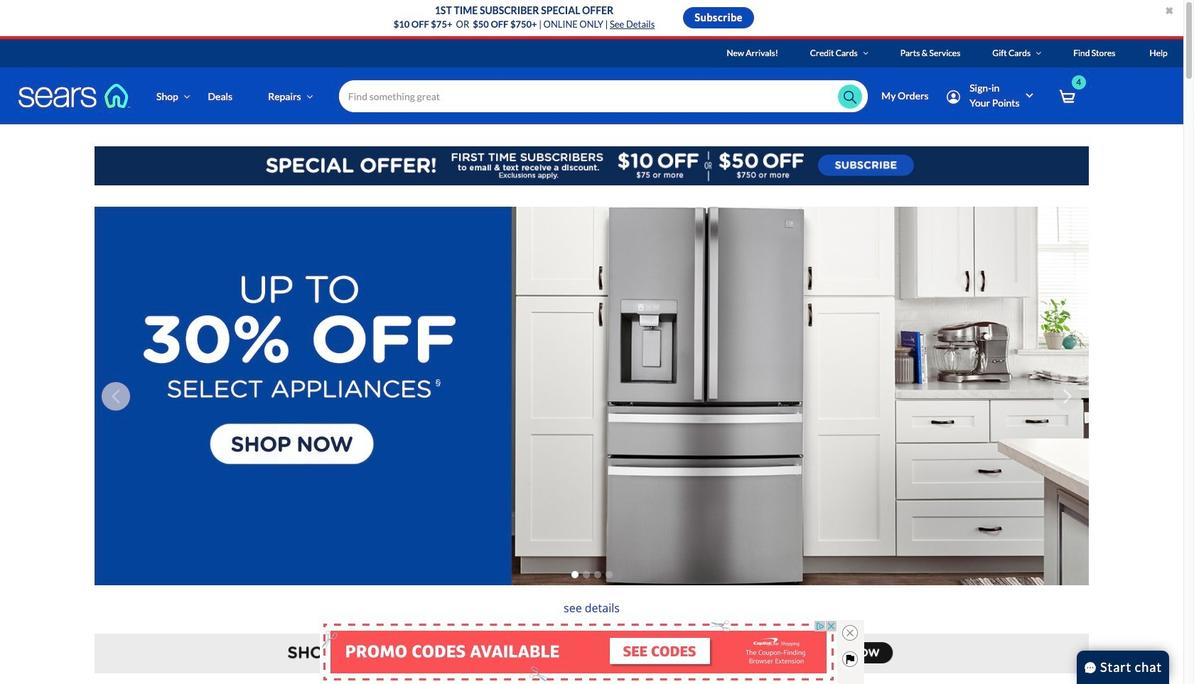 Task type: describe. For each thing, give the bounding box(es) containing it.
Search text field
[[339, 80, 868, 112]]

view cart image
[[1059, 89, 1076, 105]]

settings image
[[947, 90, 961, 104]]



Task type: vqa. For each thing, say whether or not it's contained in the screenshot.
Great Choice Products Office Chair, Mid Back Desk Chair, Ergonomic Home Office Desk Chairs, Mesh Computer Chair, Cute Swivel Rolling Task Chai… image
no



Task type: locate. For each thing, give the bounding box(es) containing it.
banner
[[0, 39, 1195, 145]]

advertisement element
[[320, 621, 837, 685]]

angle down image
[[863, 49, 869, 58], [1036, 49, 1042, 58], [184, 91, 190, 101], [307, 91, 313, 101]]

home image
[[18, 83, 132, 109]]



